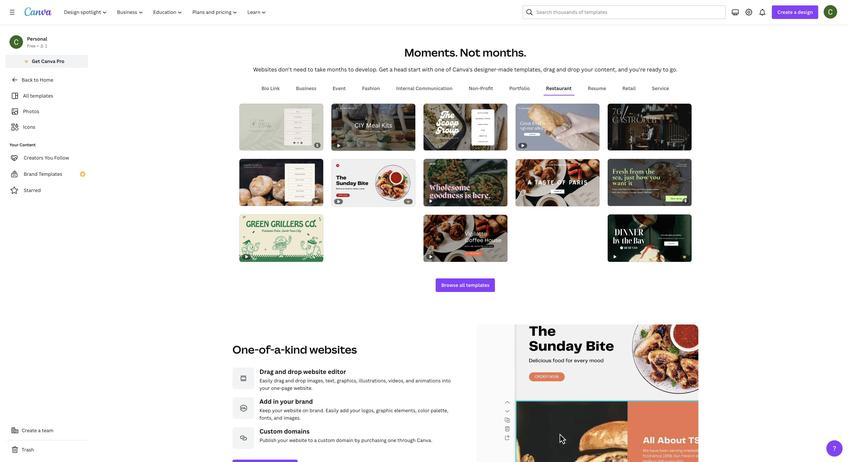 Task type: vqa. For each thing, say whether or not it's contained in the screenshot.


Task type: locate. For each thing, give the bounding box(es) containing it.
all templates
[[23, 93, 53, 99]]

back to home
[[22, 77, 53, 83]]

color
[[418, 407, 430, 414]]

one left through
[[388, 437, 397, 444]]

resume button
[[586, 82, 609, 95]]

months.
[[483, 45, 527, 59]]

in
[[273, 398, 279, 406]]

get left canva
[[32, 58, 40, 64]]

icons
[[23, 124, 35, 130]]

fashion button
[[360, 82, 383, 95]]

drop
[[568, 66, 581, 73], [288, 368, 302, 376], [295, 378, 306, 384]]

1 of 5 for dark gray simple dark food & restaurant service website image
[[613, 142, 623, 148]]

your left content,
[[582, 66, 594, 73]]

0 vertical spatial drop
[[568, 66, 581, 73]]

your down custom
[[278, 437, 288, 444]]

your down in
[[272, 407, 283, 414]]

easily left add
[[326, 407, 339, 414]]

a left team
[[38, 427, 41, 434]]

of for the 1 of 6 link
[[616, 198, 620, 203]]

icons link
[[9, 121, 84, 134]]

service
[[653, 85, 670, 91]]

starred
[[24, 187, 41, 194]]

all
[[460, 282, 465, 289]]

pro
[[57, 58, 65, 64]]

0 horizontal spatial get
[[32, 58, 40, 64]]

to right back
[[34, 77, 39, 83]]

drop up website.
[[295, 378, 306, 384]]

to left custom
[[308, 437, 313, 444]]

designer-
[[474, 66, 499, 73]]

1 horizontal spatial one
[[435, 66, 445, 73]]

0 vertical spatial 5
[[620, 142, 623, 148]]

kind
[[285, 342, 308, 357]]

0 horizontal spatial create
[[22, 427, 37, 434]]

$
[[316, 143, 319, 148], [685, 198, 687, 203]]

create inside button
[[22, 427, 37, 434]]

1 vertical spatial drop
[[288, 368, 302, 376]]

brand
[[295, 398, 313, 406]]

0 horizontal spatial drag
[[274, 378, 284, 384]]

your inside custom domains publish your website to a custom domain by purchasing one through canva.
[[278, 437, 288, 444]]

0 horizontal spatial templates
[[30, 93, 53, 99]]

5
[[620, 142, 623, 148], [528, 198, 530, 203]]

trash
[[22, 447, 34, 453]]

1 vertical spatial get
[[379, 66, 389, 73]]

1 vertical spatial easily
[[326, 407, 339, 414]]

custom domains publish your website to a custom domain by purchasing one through canva.
[[260, 427, 433, 444]]

1 of 5 for 'white and black photographic food & restaurant service website'
[[521, 198, 530, 203]]

1 horizontal spatial drag
[[544, 66, 556, 73]]

website up images,
[[304, 368, 327, 376]]

one right with
[[435, 66, 445, 73]]

0 vertical spatial easily
[[260, 378, 273, 384]]

photos
[[23, 108, 39, 115]]

brand.
[[310, 407, 325, 414]]

and
[[557, 66, 567, 73], [619, 66, 629, 73], [275, 368, 287, 376], [286, 378, 294, 384], [406, 378, 415, 384], [274, 415, 283, 421]]

brand templates link
[[5, 167, 88, 181]]

service button
[[650, 82, 673, 95]]

get
[[32, 58, 40, 64], [379, 66, 389, 73]]

website inside drag and drop website editor easily drag and drop images, text, graphics, illustrations, videos, and animations into your one-page website.
[[304, 368, 327, 376]]

through
[[398, 437, 416, 444]]

internal
[[397, 85, 415, 91]]

1 vertical spatial one
[[388, 437, 397, 444]]

don't
[[279, 66, 292, 73]]

0 horizontal spatial 5
[[528, 198, 530, 203]]

website inside custom domains publish your website to a custom domain by purchasing one through canva.
[[289, 437, 307, 444]]

1 of 5 link
[[608, 103, 692, 151], [516, 159, 600, 206]]

create left team
[[22, 427, 37, 434]]

0 vertical spatial $
[[316, 143, 319, 148]]

1 horizontal spatial 5
[[620, 142, 623, 148]]

one
[[435, 66, 445, 73], [388, 437, 397, 444]]

business button
[[294, 82, 319, 95]]

images.
[[284, 415, 301, 421]]

canva's
[[453, 66, 473, 73]]

1 vertical spatial 1 of 5 link
[[516, 159, 600, 206]]

create
[[778, 9, 794, 15], [22, 427, 37, 434]]

0 vertical spatial drag
[[544, 66, 556, 73]]

create for create a design
[[778, 9, 794, 15]]

starred link
[[5, 184, 88, 197]]

back
[[22, 77, 33, 83]]

restaurant button
[[544, 82, 575, 95]]

a
[[795, 9, 797, 15], [390, 66, 393, 73], [38, 427, 41, 434], [314, 437, 317, 444]]

1 vertical spatial website
[[284, 407, 302, 414]]

1 vertical spatial drag
[[274, 378, 284, 384]]

drag up one-
[[274, 378, 284, 384]]

1 horizontal spatial easily
[[326, 407, 339, 414]]

drop up page
[[288, 368, 302, 376]]

None search field
[[523, 5, 727, 19]]

drop up restaurant
[[568, 66, 581, 73]]

fonts,
[[260, 415, 273, 421]]

internal communication button
[[394, 82, 456, 95]]

a left design
[[795, 9, 797, 15]]

1 vertical spatial templates
[[467, 282, 490, 289]]

website up images. at left
[[284, 407, 302, 414]]

1 horizontal spatial create
[[778, 9, 794, 15]]

website inside add in your brand keep your website on brand. easily add your logos, graphic elements, color palette, fonts, and images.
[[284, 407, 302, 414]]

add in your brand image
[[233, 398, 254, 419]]

and right fonts,
[[274, 415, 283, 421]]

1 vertical spatial 5
[[528, 198, 530, 203]]

to right months
[[349, 66, 354, 73]]

0 vertical spatial one
[[435, 66, 445, 73]]

creators you follow
[[24, 155, 69, 161]]

0 vertical spatial 1 of 5 link
[[608, 103, 692, 151]]

white and black photographic food and restaurant bio-link website image
[[239, 159, 323, 206]]

•
[[37, 43, 39, 49]]

portfolio button
[[507, 82, 533, 95]]

1 horizontal spatial 1 of 5
[[613, 142, 623, 148]]

of-
[[259, 342, 275, 357]]

0 horizontal spatial 1 of 5 link
[[516, 159, 600, 206]]

custom domains image
[[233, 427, 254, 449]]

start
[[409, 66, 421, 73]]

1 vertical spatial 1 of 5
[[521, 198, 530, 203]]

brand
[[24, 171, 38, 177]]

get left head
[[379, 66, 389, 73]]

0 horizontal spatial easily
[[260, 378, 273, 384]]

a left custom
[[314, 437, 317, 444]]

text,
[[326, 378, 336, 384]]

1 horizontal spatial templates
[[467, 282, 490, 289]]

link
[[270, 85, 280, 91]]

one-
[[271, 385, 282, 392]]

internal communication
[[397, 85, 453, 91]]

team
[[42, 427, 54, 434]]

palette,
[[431, 407, 449, 414]]

1 vertical spatial $
[[685, 198, 687, 203]]

0 vertical spatial website
[[304, 368, 327, 376]]

your right add
[[350, 407, 361, 414]]

0 vertical spatial get
[[32, 58, 40, 64]]

drag right "templates,"
[[544, 66, 556, 73]]

create left design
[[778, 9, 794, 15]]

get canva pro
[[32, 58, 65, 64]]

0 horizontal spatial 1 of 5
[[521, 198, 530, 203]]

design
[[799, 9, 814, 15]]

you
[[45, 155, 53, 161]]

easily down drag
[[260, 378, 273, 384]]

easily inside add in your brand keep your website on brand. easily add your logos, graphic elements, color palette, fonts, and images.
[[326, 407, 339, 414]]

website down domains
[[289, 437, 307, 444]]

create for create a team
[[22, 427, 37, 434]]

and left the you're
[[619, 66, 629, 73]]

one inside custom domains publish your website to a custom domain by purchasing one through canva.
[[388, 437, 397, 444]]

0 vertical spatial create
[[778, 9, 794, 15]]

personal
[[27, 36, 47, 42]]

1 of 6 link
[[608, 159, 692, 206]]

and right videos,
[[406, 378, 415, 384]]

1
[[45, 43, 47, 49], [613, 142, 615, 148], [613, 198, 615, 203], [521, 198, 523, 203]]

publish
[[260, 437, 277, 444]]

0 horizontal spatial one
[[388, 437, 397, 444]]

editor
[[328, 368, 346, 376]]

a-
[[275, 342, 285, 357]]

1 of 6
[[613, 198, 623, 203]]

your left one-
[[260, 385, 270, 392]]

1 vertical spatial create
[[22, 427, 37, 434]]

0 vertical spatial 1 of 5
[[613, 142, 623, 148]]

2 vertical spatial drop
[[295, 378, 306, 384]]

portfolio
[[510, 85, 530, 91]]

2 vertical spatial website
[[289, 437, 307, 444]]

your
[[9, 142, 19, 148]]

create inside dropdown button
[[778, 9, 794, 15]]

of
[[446, 66, 452, 73], [616, 142, 620, 148], [616, 198, 620, 203], [524, 198, 527, 203]]



Task type: describe. For each thing, give the bounding box(es) containing it.
5 for the bottommost '1 of 5' link
[[528, 198, 530, 203]]

develop.
[[355, 66, 378, 73]]

1 horizontal spatial 1 of 5 link
[[608, 103, 692, 151]]

drag inside drag and drop website editor easily drag and drop images, text, graphics, illustrations, videos, and animations into your one-page website.
[[274, 378, 284, 384]]

to left go. on the top of the page
[[664, 66, 669, 73]]

get inside button
[[32, 58, 40, 64]]

0 horizontal spatial $
[[316, 143, 319, 148]]

back to home link
[[5, 73, 88, 87]]

into
[[442, 378, 451, 384]]

1 horizontal spatial $
[[685, 198, 687, 203]]

browse
[[442, 282, 459, 289]]

create a team button
[[5, 424, 88, 438]]

create a team
[[22, 427, 54, 434]]

images,
[[307, 378, 325, 384]]

white photocentric food and restaurant bio link website image
[[424, 103, 508, 151]]

1 for dark gray simple dark food & restaurant service website image
[[613, 142, 615, 148]]

moments. not months.
[[405, 45, 527, 59]]

retail
[[623, 85, 636, 91]]

photos link
[[9, 105, 84, 118]]

and up restaurant
[[557, 66, 567, 73]]

graphic
[[376, 407, 393, 414]]

drag and drop website editor image
[[233, 368, 254, 390]]

trash link
[[5, 443, 88, 457]]

ready
[[647, 66, 662, 73]]

to inside custom domains publish your website to a custom domain by purchasing one through canva.
[[308, 437, 313, 444]]

all templates link
[[9, 89, 84, 102]]

create a design button
[[773, 5, 819, 19]]

home
[[40, 77, 53, 83]]

business
[[296, 85, 317, 91]]

0 vertical spatial templates
[[30, 93, 53, 99]]

brand templates
[[24, 171, 62, 177]]

dark gray simple dark food & restaurant service website image
[[608, 103, 692, 151]]

graphics,
[[337, 378, 358, 384]]

a left head
[[390, 66, 393, 73]]

bio link
[[262, 85, 280, 91]]

add in your brand keep your website on brand. easily add your logos, graphic elements, color palette, fonts, and images.
[[260, 398, 449, 421]]

light green and cream photographic food & restaurant service website image
[[608, 159, 692, 206]]

templates,
[[515, 66, 543, 73]]

christina overa image
[[825, 5, 838, 19]]

page
[[282, 385, 293, 392]]

Search search field
[[537, 6, 722, 19]]

content
[[20, 142, 36, 148]]

a inside dropdown button
[[795, 9, 797, 15]]

on
[[303, 407, 309, 414]]

websites don't need to take months to develop. get a head start with one of canva's designer-made templates, drag and drop your content, and you're ready to go.
[[253, 66, 678, 73]]

1 for light green and cream photographic food & restaurant service website
[[613, 198, 615, 203]]

event button
[[330, 82, 349, 95]]

of for the bottommost '1 of 5' link
[[524, 198, 527, 203]]

retail button
[[620, 82, 639, 95]]

drag
[[260, 368, 274, 376]]

canva.
[[417, 437, 433, 444]]

to left take
[[308, 66, 314, 73]]

you're
[[630, 66, 646, 73]]

months
[[327, 66, 347, 73]]

white and black photographic food & restaurant service website image
[[516, 159, 600, 206]]

to inside 'link'
[[34, 77, 39, 83]]

a inside button
[[38, 427, 41, 434]]

your inside drag and drop website editor easily drag and drop images, text, graphics, illustrations, videos, and animations into your one-page website.
[[260, 385, 270, 392]]

5 for '1 of 5' link to the right
[[620, 142, 623, 148]]

get canva pro button
[[5, 55, 88, 68]]

need
[[294, 66, 307, 73]]

keep
[[260, 407, 271, 414]]

your right in
[[280, 398, 294, 406]]

restaurant
[[547, 85, 572, 91]]

websites
[[253, 66, 277, 73]]

domain
[[336, 437, 354, 444]]

free •
[[27, 43, 39, 49]]

illustrations,
[[359, 378, 387, 384]]

custom
[[318, 437, 335, 444]]

bio
[[262, 85, 269, 91]]

a inside custom domains publish your website to a custom domain by purchasing one through canva.
[[314, 437, 317, 444]]

and up page
[[286, 378, 294, 384]]

and right drag
[[275, 368, 287, 376]]

browse all templates link
[[436, 279, 495, 292]]

moments.
[[405, 45, 458, 59]]

browse all templates
[[442, 282, 490, 289]]

templates
[[39, 171, 62, 177]]

green organic warm food and restaurant bio-link website image
[[239, 103, 323, 151]]

content,
[[595, 66, 617, 73]]

bio link button
[[259, 82, 283, 95]]

made
[[499, 66, 513, 73]]

of for '1 of 5' link to the right
[[616, 142, 620, 148]]

add
[[260, 398, 272, 406]]

add
[[340, 407, 349, 414]]

custom
[[260, 427, 283, 436]]

drag and drop website editor easily drag and drop images, text, graphics, illustrations, videos, and animations into your one-page website.
[[260, 368, 451, 392]]

1 horizontal spatial get
[[379, 66, 389, 73]]

and inside add in your brand keep your website on brand. easily add your logos, graphic elements, color palette, fonts, and images.
[[274, 415, 283, 421]]

1 for 'white and black photographic food & restaurant service website'
[[521, 198, 523, 203]]

6
[[620, 198, 623, 203]]

fashion
[[362, 85, 380, 91]]

head
[[394, 66, 407, 73]]

non-profit
[[469, 85, 494, 91]]

communication
[[416, 85, 453, 91]]

event
[[333, 85, 346, 91]]

logos,
[[362, 407, 375, 414]]

top level navigation element
[[60, 5, 272, 19]]

follow
[[54, 155, 69, 161]]

your content
[[9, 142, 36, 148]]

free
[[27, 43, 36, 49]]

take
[[315, 66, 326, 73]]

easily inside drag and drop website editor easily drag and drop images, text, graphics, illustrations, videos, and animations into your one-page website.
[[260, 378, 273, 384]]

purchasing
[[362, 437, 387, 444]]

by
[[355, 437, 361, 444]]

creators you follow link
[[5, 151, 88, 165]]

non-profit button
[[466, 82, 496, 95]]



